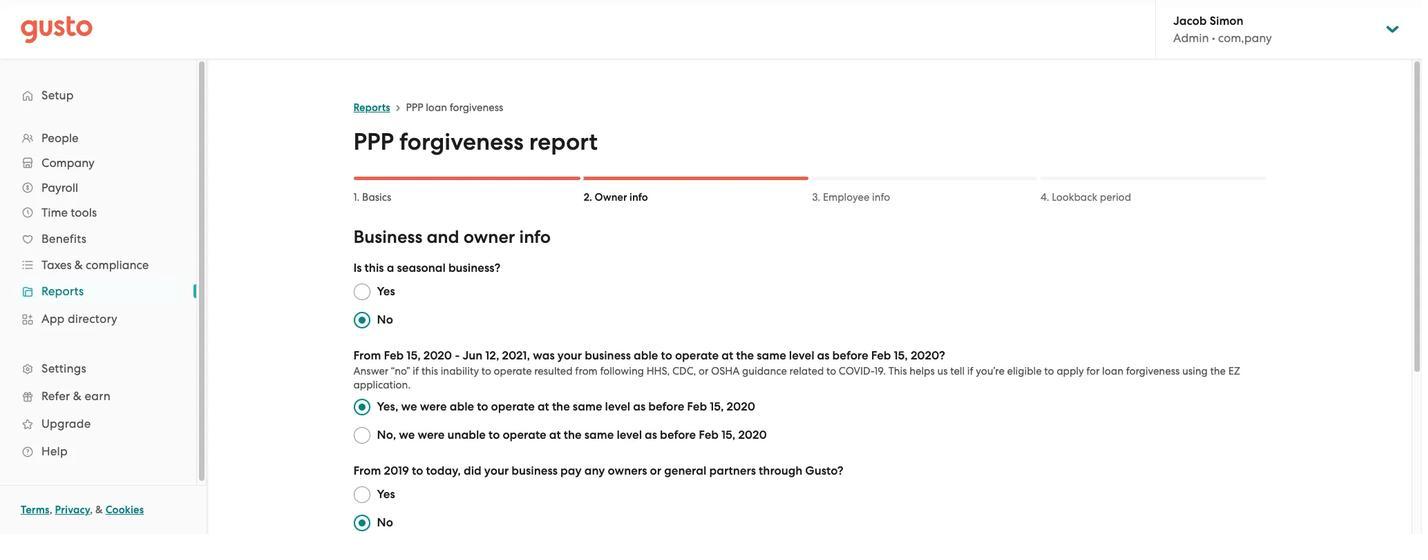 Task type: describe. For each thing, give the bounding box(es) containing it.
taxes
[[41, 258, 72, 272]]

2020?
[[911, 349, 945, 364]]

payroll button
[[14, 176, 182, 200]]

yes radio for is
[[354, 284, 370, 301]]

owners
[[608, 464, 647, 479]]

2020 inside the from feb 15, 2020 - jun 12, 2021, was your business able to operate at the same level as before feb 15, 2020? answer "no" if this inability to operate resulted from following hhs, cdc, or osha guidance related to covid-19. this helps us tell if you're eligible to apply for loan forgiveness using the ez application.
[[423, 349, 452, 364]]

your inside the from feb 15, 2020 - jun 12, 2021, was your business able to operate at the same level as before feb 15, 2020? answer "no" if this inability to operate resulted from following hhs, cdc, or osha guidance related to covid-19. this helps us tell if you're eligible to apply for loan forgiveness using the ez application.
[[558, 349, 582, 364]]

yes for this
[[377, 285, 395, 299]]

and
[[427, 227, 459, 248]]

a
[[387, 261, 394, 276]]

lookback
[[1052, 191, 1098, 204]]

related
[[790, 366, 824, 378]]

info for employee info
[[872, 191, 890, 204]]

home image
[[21, 16, 93, 43]]

settings
[[41, 362, 86, 376]]

Yes, we were able to operate at the same level as before Feb 15, 2020 radio
[[354, 399, 370, 416]]

resulted
[[534, 366, 573, 378]]

from for from feb 15, 2020 - jun 12, 2021, was your business able to operate at the same level as before feb 15, 2020? answer "no" if this inability to operate resulted from following hhs, cdc, or osha guidance related to covid-19. this helps us tell if you're eligible to apply for loan forgiveness using the ez application.
[[354, 349, 381, 364]]

owner
[[595, 191, 627, 204]]

at for yes, we were able to operate at the same level as before feb 15, 2020
[[538, 400, 549, 415]]

no,
[[377, 429, 396, 443]]

jun
[[463, 349, 483, 364]]

gusto navigation element
[[0, 59, 196, 488]]

15, down osha
[[710, 400, 724, 415]]

basics
[[362, 191, 391, 204]]

12,
[[485, 349, 499, 364]]

compliance
[[86, 258, 149, 272]]

setup link
[[14, 83, 182, 108]]

report
[[529, 128, 598, 156]]

you're
[[976, 366, 1005, 378]]

taxes & compliance button
[[14, 253, 182, 278]]

loan inside the from feb 15, 2020 - jun 12, 2021, was your business able to operate at the same level as before feb 15, 2020? answer "no" if this inability to operate resulted from following hhs, cdc, or osha guidance related to covid-19. this helps us tell if you're eligible to apply for loan forgiveness using the ez application.
[[1102, 366, 1124, 378]]

inability
[[441, 366, 479, 378]]

app directory
[[41, 312, 118, 326]]

privacy link
[[55, 505, 90, 517]]

lookback period
[[1052, 191, 1131, 204]]

owner info
[[595, 191, 648, 204]]

& for earn
[[73, 390, 82, 404]]

2 vertical spatial &
[[95, 505, 103, 517]]

No, we were unable to operate at the same level as before Feb 15, 2020 radio
[[354, 428, 370, 444]]

refer
[[41, 390, 70, 404]]

through
[[759, 464, 803, 479]]

forgiveness inside the from feb 15, 2020 - jun 12, 2021, was your business able to operate at the same level as before feb 15, 2020? answer "no" if this inability to operate resulted from following hhs, cdc, or osha guidance related to covid-19. this helps us tell if you're eligible to apply for loan forgiveness using the ez application.
[[1126, 366, 1180, 378]]

-
[[455, 349, 460, 364]]

level for yes, we were able to operate at the same level as before feb 15, 2020
[[605, 400, 631, 415]]

1 vertical spatial forgiveness
[[400, 128, 524, 156]]

at inside the from feb 15, 2020 - jun 12, 2021, was your business able to operate at the same level as before feb 15, 2020? answer "no" if this inability to operate resulted from following hhs, cdc, or osha guidance related to covid-19. this helps us tell if you're eligible to apply for loan forgiveness using the ez application.
[[722, 349, 733, 364]]

business
[[354, 227, 423, 248]]

cdc,
[[673, 366, 696, 378]]

app directory link
[[14, 307, 182, 332]]

2 if from the left
[[968, 366, 974, 378]]

business inside the from feb 15, 2020 - jun 12, 2021, was your business able to operate at the same level as before feb 15, 2020? answer "no" if this inability to operate resulted from following hhs, cdc, or osha guidance related to covid-19. this helps us tell if you're eligible to apply for loan forgiveness using the ez application.
[[585, 349, 631, 364]]

unable
[[447, 429, 486, 443]]

we for yes,
[[401, 400, 417, 415]]

to up unable
[[477, 400, 488, 415]]

business and owner info
[[354, 227, 551, 248]]

time tools
[[41, 206, 97, 220]]

osha
[[711, 366, 740, 378]]

taxes & compliance
[[41, 258, 149, 272]]

cookies button
[[106, 502, 144, 519]]

any
[[585, 464, 605, 479]]

terms , privacy , & cookies
[[21, 505, 144, 517]]

info for owner info
[[630, 191, 648, 204]]

owner
[[464, 227, 515, 248]]

helps
[[910, 366, 935, 378]]

people button
[[14, 126, 182, 151]]

benefits link
[[14, 227, 182, 252]]

list containing people
[[0, 126, 196, 466]]

were for unable
[[418, 429, 445, 443]]

com,pany
[[1218, 31, 1272, 45]]

guidance
[[742, 366, 787, 378]]

reports link inside list
[[14, 279, 182, 304]]

feb up general
[[699, 429, 719, 443]]

using
[[1183, 366, 1208, 378]]

level inside the from feb 15, 2020 - jun 12, 2021, was your business able to operate at the same level as before feb 15, 2020? answer "no" if this inability to operate resulted from following hhs, cdc, or osha guidance related to covid-19. this helps us tell if you're eligible to apply for loan forgiveness using the ez application.
[[789, 349, 815, 364]]

reports inside list
[[41, 285, 84, 299]]

payroll
[[41, 181, 78, 195]]

terms
[[21, 505, 50, 517]]

& for compliance
[[75, 258, 83, 272]]

0 vertical spatial forgiveness
[[450, 102, 503, 114]]

general
[[664, 464, 707, 479]]

company button
[[14, 151, 182, 176]]

at for no, we were unable to operate at the same level as before feb 15, 2020
[[549, 429, 561, 443]]

gusto?
[[805, 464, 844, 479]]

2019
[[384, 464, 409, 479]]

terms link
[[21, 505, 50, 517]]

0 horizontal spatial able
[[450, 400, 474, 415]]

No radio
[[354, 312, 370, 329]]

tell
[[950, 366, 965, 378]]

0 horizontal spatial or
[[650, 464, 662, 479]]

help link
[[14, 440, 182, 464]]

No radio
[[354, 516, 370, 532]]

simon
[[1210, 14, 1244, 28]]

following
[[600, 366, 644, 378]]

feb up "no"
[[384, 349, 404, 364]]

0 horizontal spatial info
[[519, 227, 551, 248]]

for
[[1087, 366, 1100, 378]]

15, up this
[[894, 349, 908, 364]]

ppp for ppp forgiveness report
[[354, 128, 394, 156]]

did
[[464, 464, 482, 479]]

help
[[41, 445, 68, 459]]

ez
[[1229, 366, 1240, 378]]

covid-
[[839, 366, 874, 378]]

yes,
[[377, 400, 398, 415]]



Task type: vqa. For each thing, say whether or not it's contained in the screenshot.
middle be
no



Task type: locate. For each thing, give the bounding box(es) containing it.
0 vertical spatial at
[[722, 349, 733, 364]]

before for no, we were unable to operate at the same level as before feb 15, 2020
[[660, 429, 696, 443]]

feb down "cdc,"
[[687, 400, 707, 415]]

1 from from the top
[[354, 349, 381, 364]]

yes down a
[[377, 285, 395, 299]]

Yes radio
[[354, 284, 370, 301], [354, 487, 370, 504]]

1 yes radio from the top
[[354, 284, 370, 301]]

1 vertical spatial from
[[354, 464, 381, 479]]

this left a
[[365, 261, 384, 276]]

loan up ppp forgiveness report
[[426, 102, 447, 114]]

,
[[50, 505, 52, 517], [90, 505, 93, 517]]

same up no, we were unable to operate at the same level as before feb 15, 2020
[[573, 400, 602, 415]]

0 horizontal spatial loan
[[426, 102, 447, 114]]

no for 2019
[[377, 516, 393, 531]]

level for no, we were unable to operate at the same level as before feb 15, 2020
[[617, 429, 642, 443]]

1 horizontal spatial info
[[630, 191, 648, 204]]

level up owners
[[617, 429, 642, 443]]

time tools button
[[14, 200, 182, 225]]

no for this
[[377, 313, 393, 328]]

1 horizontal spatial ,
[[90, 505, 93, 517]]

we for no,
[[399, 429, 415, 443]]

your up resulted
[[558, 349, 582, 364]]

operate
[[675, 349, 719, 364], [494, 366, 532, 378], [491, 400, 535, 415], [503, 429, 546, 443]]

no
[[377, 313, 393, 328], [377, 516, 393, 531]]

seasonal
[[397, 261, 446, 276]]

1 vertical spatial as
[[633, 400, 646, 415]]

hhs,
[[647, 366, 670, 378]]

as up related
[[817, 349, 830, 364]]

0 horizontal spatial your
[[484, 464, 509, 479]]

tools
[[71, 206, 97, 220]]

as for no, we were unable to operate at the same level as before feb 15, 2020
[[645, 429, 657, 443]]

yes radio for from
[[354, 487, 370, 504]]

1 vertical spatial same
[[573, 400, 602, 415]]

as for yes, we were able to operate at the same level as before feb 15, 2020
[[633, 400, 646, 415]]

1 vertical spatial able
[[450, 400, 474, 415]]

, left the cookies button
[[90, 505, 93, 517]]

& right the taxes
[[75, 258, 83, 272]]

0 vertical spatial reports
[[354, 102, 390, 114]]

no right no radio
[[377, 313, 393, 328]]

1 vertical spatial loan
[[1102, 366, 1124, 378]]

if right tell
[[968, 366, 974, 378]]

0 vertical spatial your
[[558, 349, 582, 364]]

1 vertical spatial business
[[512, 464, 558, 479]]

before down the "hhs," in the bottom left of the page
[[649, 400, 684, 415]]

no, we were unable to operate at the same level as before feb 15, 2020
[[377, 429, 767, 443]]

0 vertical spatial yes radio
[[354, 284, 370, 301]]

1 vertical spatial no
[[377, 516, 393, 531]]

before up general
[[660, 429, 696, 443]]

from
[[354, 349, 381, 364], [354, 464, 381, 479]]

1 vertical spatial we
[[399, 429, 415, 443]]

forgiveness up ppp forgiveness report
[[450, 102, 503, 114]]

this right "no"
[[422, 366, 438, 378]]

& left the cookies button
[[95, 505, 103, 517]]

1 horizontal spatial loan
[[1102, 366, 1124, 378]]

ppp
[[406, 102, 423, 114], [354, 128, 394, 156]]

1 horizontal spatial able
[[634, 349, 658, 364]]

1 vertical spatial yes radio
[[354, 487, 370, 504]]

1 horizontal spatial if
[[968, 366, 974, 378]]

us
[[938, 366, 948, 378]]

yes for 2019
[[377, 488, 395, 502]]

answer
[[354, 366, 389, 378]]

were for able
[[420, 400, 447, 415]]

business left pay
[[512, 464, 558, 479]]

if
[[413, 366, 419, 378], [968, 366, 974, 378]]

settings link
[[14, 357, 182, 382]]

2 vertical spatial as
[[645, 429, 657, 443]]

0 vertical spatial loan
[[426, 102, 447, 114]]

loan
[[426, 102, 447, 114], [1102, 366, 1124, 378]]

, left privacy
[[50, 505, 52, 517]]

0 vertical spatial same
[[757, 349, 786, 364]]

period
[[1100, 191, 1131, 204]]

2 horizontal spatial info
[[872, 191, 890, 204]]

2 vertical spatial forgiveness
[[1126, 366, 1180, 378]]

as up owners
[[645, 429, 657, 443]]

0 horizontal spatial this
[[365, 261, 384, 276]]

•
[[1212, 31, 1216, 45]]

upgrade
[[41, 417, 91, 431]]

2 vertical spatial same
[[584, 429, 614, 443]]

2020 down osha
[[727, 400, 755, 415]]

same for no, we were unable to operate at the same level as before feb 15, 2020
[[584, 429, 614, 443]]

ppp for ppp loan forgiveness
[[406, 102, 423, 114]]

we
[[401, 400, 417, 415], [399, 429, 415, 443]]

able up unable
[[450, 400, 474, 415]]

is
[[354, 261, 362, 276]]

2020 up partners
[[738, 429, 767, 443]]

pay
[[561, 464, 582, 479]]

2 vertical spatial at
[[549, 429, 561, 443]]

same for yes, we were able to operate at the same level as before feb 15, 2020
[[573, 400, 602, 415]]

forgiveness
[[450, 102, 503, 114], [400, 128, 524, 156], [1126, 366, 1180, 378]]

2 from from the top
[[354, 464, 381, 479]]

0 horizontal spatial ppp
[[354, 128, 394, 156]]

before up covid-
[[833, 349, 869, 364]]

1 horizontal spatial reports
[[354, 102, 390, 114]]

company
[[41, 156, 94, 170]]

benefits
[[41, 232, 86, 246]]

jacob
[[1174, 14, 1207, 28]]

1 horizontal spatial ppp
[[406, 102, 423, 114]]

1 vertical spatial this
[[422, 366, 438, 378]]

to right unable
[[489, 429, 500, 443]]

1 vertical spatial &
[[73, 390, 82, 404]]

2020 left -
[[423, 349, 452, 364]]

1 vertical spatial ppp
[[354, 128, 394, 156]]

1 vertical spatial at
[[538, 400, 549, 415]]

yes radio up no option
[[354, 487, 370, 504]]

refer & earn link
[[14, 384, 182, 409]]

loan right for
[[1102, 366, 1124, 378]]

2020 for no, we were unable to operate at the same level as before feb 15, 2020
[[738, 429, 767, 443]]

1 vertical spatial yes
[[377, 488, 395, 502]]

2020 for yes, we were able to operate at the same level as before feb 15, 2020
[[727, 400, 755, 415]]

& left the earn
[[73, 390, 82, 404]]

earn
[[85, 390, 111, 404]]

info right owner
[[630, 191, 648, 204]]

eligible
[[1007, 366, 1042, 378]]

0 vertical spatial able
[[634, 349, 658, 364]]

at down resulted
[[538, 400, 549, 415]]

as down following
[[633, 400, 646, 415]]

before inside the from feb 15, 2020 - jun 12, 2021, was your business able to operate at the same level as before feb 15, 2020? answer "no" if this inability to operate resulted from following hhs, cdc, or osha guidance related to covid-19. this helps us tell if you're eligible to apply for loan forgiveness using the ez application.
[[833, 349, 869, 364]]

setup
[[41, 88, 74, 102]]

the left ez
[[1211, 366, 1226, 378]]

1 horizontal spatial this
[[422, 366, 438, 378]]

at
[[722, 349, 733, 364], [538, 400, 549, 415], [549, 429, 561, 443]]

"no"
[[391, 366, 410, 378]]

1 , from the left
[[50, 505, 52, 517]]

0 vertical spatial we
[[401, 400, 417, 415]]

cookies
[[106, 505, 144, 517]]

0 vertical spatial were
[[420, 400, 447, 415]]

your right did
[[484, 464, 509, 479]]

1 vertical spatial your
[[484, 464, 509, 479]]

1 vertical spatial were
[[418, 429, 445, 443]]

15, up partners
[[722, 429, 736, 443]]

0 horizontal spatial if
[[413, 366, 419, 378]]

2 vertical spatial level
[[617, 429, 642, 443]]

2 yes radio from the top
[[354, 487, 370, 504]]

0 horizontal spatial reports
[[41, 285, 84, 299]]

info
[[630, 191, 648, 204], [872, 191, 890, 204], [519, 227, 551, 248]]

to down 12,
[[482, 366, 491, 378]]

info right "owner"
[[519, 227, 551, 248]]

list
[[0, 126, 196, 466]]

before
[[833, 349, 869, 364], [649, 400, 684, 415], [660, 429, 696, 443]]

able up the "hhs," in the bottom left of the page
[[634, 349, 658, 364]]

is this a seasonal business?
[[354, 261, 501, 276]]

to
[[661, 349, 672, 364], [482, 366, 491, 378], [827, 366, 836, 378], [1045, 366, 1054, 378], [477, 400, 488, 415], [489, 429, 500, 443], [412, 464, 423, 479]]

same
[[757, 349, 786, 364], [573, 400, 602, 415], [584, 429, 614, 443]]

no right no option
[[377, 516, 393, 531]]

1 horizontal spatial business
[[585, 349, 631, 364]]

0 vertical spatial level
[[789, 349, 815, 364]]

& inside dropdown button
[[75, 258, 83, 272]]

as inside the from feb 15, 2020 - jun 12, 2021, was your business able to operate at the same level as before feb 15, 2020? answer "no" if this inability to operate resulted from following hhs, cdc, or osha guidance related to covid-19. this helps us tell if you're eligible to apply for loan forgiveness using the ez application.
[[817, 349, 830, 364]]

were
[[420, 400, 447, 415], [418, 429, 445, 443]]

same up 'from 2019 to today, did your business pay any owners or general partners through gusto?' on the bottom of page
[[584, 429, 614, 443]]

from for from 2019 to today, did your business pay any owners or general partners through gusto?
[[354, 464, 381, 479]]

1 vertical spatial 2020
[[727, 400, 755, 415]]

jacob simon admin • com,pany
[[1174, 14, 1272, 45]]

the up guidance at the bottom right of the page
[[736, 349, 754, 364]]

or right owners
[[650, 464, 662, 479]]

from inside the from feb 15, 2020 - jun 12, 2021, was your business able to operate at the same level as before feb 15, 2020? answer "no" if this inability to operate resulted from following hhs, cdc, or osha guidance related to covid-19. this helps us tell if you're eligible to apply for loan forgiveness using the ez application.
[[354, 349, 381, 364]]

able
[[634, 349, 658, 364], [450, 400, 474, 415]]

yes
[[377, 285, 395, 299], [377, 488, 395, 502]]

at down "yes, we were able to operate at the same level as before feb 15, 2020"
[[549, 429, 561, 443]]

forgiveness down ppp loan forgiveness
[[400, 128, 524, 156]]

or right "cdc,"
[[699, 366, 709, 378]]

refer & earn
[[41, 390, 111, 404]]

apply
[[1057, 366, 1084, 378]]

admin
[[1174, 31, 1209, 45]]

ppp forgiveness report
[[354, 128, 598, 156]]

this inside the from feb 15, 2020 - jun 12, 2021, was your business able to operate at the same level as before feb 15, 2020? answer "no" if this inability to operate resulted from following hhs, cdc, or osha guidance related to covid-19. this helps us tell if you're eligible to apply for loan forgiveness using the ez application.
[[422, 366, 438, 378]]

or inside the from feb 15, 2020 - jun 12, 2021, was your business able to operate at the same level as before feb 15, 2020? answer "no" if this inability to operate resulted from following hhs, cdc, or osha guidance related to covid-19. this helps us tell if you're eligible to apply for loan forgiveness using the ez application.
[[699, 366, 709, 378]]

yes radio down is
[[354, 284, 370, 301]]

privacy
[[55, 505, 90, 517]]

1 horizontal spatial reports link
[[354, 102, 390, 114]]

business
[[585, 349, 631, 364], [512, 464, 558, 479]]

1 vertical spatial before
[[649, 400, 684, 415]]

yes down '2019'
[[377, 488, 395, 502]]

feb
[[384, 349, 404, 364], [871, 349, 891, 364], [687, 400, 707, 415], [699, 429, 719, 443]]

1 vertical spatial reports link
[[14, 279, 182, 304]]

partners
[[709, 464, 756, 479]]

2 yes from the top
[[377, 488, 395, 502]]

2 vertical spatial before
[[660, 429, 696, 443]]

to left apply
[[1045, 366, 1054, 378]]

directory
[[68, 312, 118, 326]]

same inside the from feb 15, 2020 - jun 12, 2021, was your business able to operate at the same level as before feb 15, 2020? answer "no" if this inability to operate resulted from following hhs, cdc, or osha guidance related to covid-19. this helps us tell if you're eligible to apply for loan forgiveness using the ez application.
[[757, 349, 786, 364]]

the down "yes, we were able to operate at the same level as before feb 15, 2020"
[[564, 429, 582, 443]]

2 no from the top
[[377, 516, 393, 531]]

business up following
[[585, 349, 631, 364]]

0 vertical spatial this
[[365, 261, 384, 276]]

0 vertical spatial from
[[354, 349, 381, 364]]

if right "no"
[[413, 366, 419, 378]]

before for yes, we were able to operate at the same level as before feb 15, 2020
[[649, 400, 684, 415]]

1 horizontal spatial your
[[558, 349, 582, 364]]

info right the employee
[[872, 191, 890, 204]]

we right no,
[[399, 429, 415, 443]]

1 if from the left
[[413, 366, 419, 378]]

upgrade link
[[14, 412, 182, 437]]

from
[[575, 366, 598, 378]]

level down following
[[605, 400, 631, 415]]

0 vertical spatial reports link
[[354, 102, 390, 114]]

app
[[41, 312, 65, 326]]

this
[[889, 366, 907, 378]]

0 vertical spatial ppp
[[406, 102, 423, 114]]

0 horizontal spatial ,
[[50, 505, 52, 517]]

0 horizontal spatial reports link
[[14, 279, 182, 304]]

ppp loan forgiveness
[[406, 102, 503, 114]]

2020
[[423, 349, 452, 364], [727, 400, 755, 415], [738, 429, 767, 443]]

application.
[[354, 379, 411, 392]]

from left '2019'
[[354, 464, 381, 479]]

we right the yes,
[[401, 400, 417, 415]]

0 vertical spatial &
[[75, 258, 83, 272]]

same up guidance at the bottom right of the page
[[757, 349, 786, 364]]

your
[[558, 349, 582, 364], [484, 464, 509, 479]]

1 vertical spatial reports
[[41, 285, 84, 299]]

1 no from the top
[[377, 313, 393, 328]]

from 2019 to today, did your business pay any owners or general partners through gusto?
[[354, 464, 844, 479]]

employee info
[[823, 191, 890, 204]]

0 vertical spatial no
[[377, 313, 393, 328]]

0 vertical spatial 2020
[[423, 349, 452, 364]]

to up the "hhs," in the bottom left of the page
[[661, 349, 672, 364]]

level up related
[[789, 349, 815, 364]]

1 vertical spatial level
[[605, 400, 631, 415]]

to right related
[[827, 366, 836, 378]]

1 horizontal spatial or
[[699, 366, 709, 378]]

0 horizontal spatial business
[[512, 464, 558, 479]]

were left unable
[[418, 429, 445, 443]]

were down inability
[[420, 400, 447, 415]]

15, up "no"
[[407, 349, 421, 364]]

time
[[41, 206, 68, 220]]

15,
[[407, 349, 421, 364], [894, 349, 908, 364], [710, 400, 724, 415], [722, 429, 736, 443]]

business?
[[448, 261, 501, 276]]

2 vertical spatial 2020
[[738, 429, 767, 443]]

the up no, we were unable to operate at the same level as before feb 15, 2020
[[552, 400, 570, 415]]

2 , from the left
[[90, 505, 93, 517]]

from up answer
[[354, 349, 381, 364]]

19.
[[874, 366, 886, 378]]

2021,
[[502, 349, 530, 364]]

0 vertical spatial business
[[585, 349, 631, 364]]

1 vertical spatial or
[[650, 464, 662, 479]]

feb up 19.
[[871, 349, 891, 364]]

to right '2019'
[[412, 464, 423, 479]]

yes, we were able to operate at the same level as before feb 15, 2020
[[377, 400, 755, 415]]

0 vertical spatial as
[[817, 349, 830, 364]]

1 yes from the top
[[377, 285, 395, 299]]

0 vertical spatial or
[[699, 366, 709, 378]]

forgiveness left using
[[1126, 366, 1180, 378]]

0 vertical spatial before
[[833, 349, 869, 364]]

was
[[533, 349, 555, 364]]

at up osha
[[722, 349, 733, 364]]

0 vertical spatial yes
[[377, 285, 395, 299]]

able inside the from feb 15, 2020 - jun 12, 2021, was your business able to operate at the same level as before feb 15, 2020? answer "no" if this inability to operate resulted from following hhs, cdc, or osha guidance related to covid-19. this helps us tell if you're eligible to apply for loan forgiveness using the ez application.
[[634, 349, 658, 364]]



